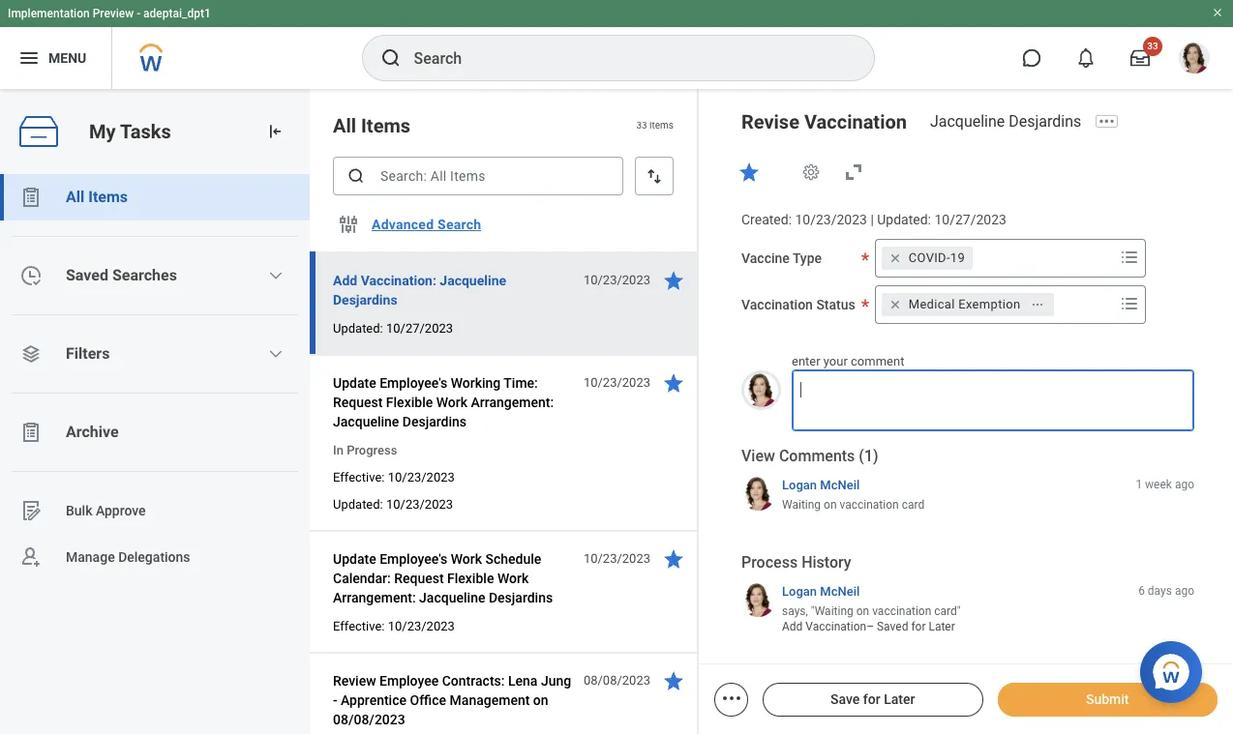 Task type: describe. For each thing, give the bounding box(es) containing it.
office
[[410, 693, 446, 709]]

status
[[816, 297, 855, 312]]

logan for history
[[782, 584, 817, 599]]

for inside save for later button
[[863, 692, 881, 708]]

submit button
[[998, 683, 1218, 717]]

6 days ago
[[1139, 584, 1195, 598]]

0 vertical spatial updated:
[[877, 212, 931, 227]]

medical exemption element
[[909, 296, 1021, 313]]

advanced search button
[[364, 205, 489, 244]]

item list element
[[310, 89, 699, 735]]

view
[[742, 447, 775, 466]]

delegations
[[118, 549, 190, 565]]

comment
[[851, 354, 905, 369]]

all inside item list element
[[333, 114, 356, 137]]

later inside says, "waiting on vaccination card" add vaccination – saved for later
[[929, 621, 955, 634]]

search
[[438, 217, 481, 232]]

time:
[[504, 376, 538, 391]]

employee's for request
[[380, 552, 447, 567]]

vaccination inside says, "waiting on vaccination card" add vaccination – saved for later
[[806, 621, 867, 634]]

1 effective: from the top
[[333, 470, 385, 485]]

update employee's work schedule calendar: request flexible work arrangement: jacqueline desjardins button
[[333, 548, 573, 610]]

menu button
[[0, 27, 112, 89]]

medical exemption
[[909, 297, 1021, 311]]

medical exemption, press delete to clear value. option
[[882, 293, 1055, 316]]

lena
[[508, 674, 538, 689]]

manage delegations
[[66, 549, 190, 565]]

for inside says, "waiting on vaccination card" add vaccination – saved for later
[[911, 621, 926, 634]]

logan mcneil for comments
[[782, 478, 860, 492]]

week
[[1145, 478, 1172, 491]]

vaccine
[[742, 250, 790, 266]]

covid-19 element
[[909, 250, 965, 267]]

process history
[[742, 554, 852, 572]]

6
[[1139, 584, 1145, 598]]

33 button
[[1119, 37, 1163, 79]]

2 effective: from the top
[[333, 620, 385, 634]]

review
[[333, 674, 376, 689]]

"waiting
[[811, 605, 854, 619]]

bulk approve link
[[0, 488, 310, 534]]

33 for 33
[[1147, 41, 1158, 51]]

jacqueline inside 'update employee's work schedule calendar: request flexible work arrangement: jacqueline desjardins'
[[419, 591, 485, 606]]

manage
[[66, 549, 115, 565]]

update employee's work schedule calendar: request flexible work arrangement: jacqueline desjardins
[[333, 552, 553, 606]]

ago for process history
[[1175, 584, 1195, 598]]

clock check image
[[19, 264, 43, 288]]

advanced search
[[372, 217, 481, 232]]

implementation preview -   adeptai_dpt1
[[8, 7, 211, 20]]

enter your comment
[[792, 354, 905, 369]]

in progress
[[333, 443, 397, 458]]

updated: for updated: 10/27/2023
[[333, 321, 383, 336]]

vaccination:
[[361, 273, 436, 288]]

preview
[[93, 7, 134, 20]]

add vaccination: jacqueline desjardins
[[333, 273, 506, 308]]

save for later
[[831, 692, 915, 708]]

type
[[793, 250, 822, 266]]

2 effective: 10/23/2023 from the top
[[333, 620, 455, 634]]

vaccine type
[[742, 250, 822, 266]]

working
[[451, 376, 501, 391]]

related actions image
[[720, 687, 743, 711]]

add inside says, "waiting on vaccination card" add vaccination – saved for later
[[782, 621, 803, 634]]

list containing all items
[[0, 174, 310, 581]]

|
[[871, 212, 874, 227]]

33 items
[[636, 120, 674, 131]]

vaccination status
[[742, 297, 855, 312]]

clipboard image for all items
[[19, 186, 43, 209]]

user plus image
[[19, 546, 43, 569]]

x small image
[[886, 249, 905, 268]]

rename image
[[19, 500, 43, 523]]

related actions image
[[1031, 298, 1045, 311]]

chevron down image
[[268, 268, 284, 284]]

employee's for flexible
[[380, 376, 447, 391]]

created: 10/23/2023 | updated: 10/27/2023
[[742, 212, 1007, 227]]

1 vertical spatial work
[[451, 552, 482, 567]]

my
[[89, 120, 116, 143]]

2 vertical spatial work
[[497, 571, 529, 587]]

1
[[1136, 478, 1142, 491]]

save
[[831, 692, 860, 708]]

apprentice
[[341, 693, 407, 709]]

arrangement: inside update employee's working time: request flexible work arrangement: jacqueline desjardins
[[471, 395, 554, 410]]

comments
[[779, 447, 855, 466]]

mcneil for comments
[[820, 478, 860, 492]]

update employee's working time: request flexible work arrangement: jacqueline desjardins button
[[333, 372, 573, 434]]

request inside update employee's working time: request flexible work arrangement: jacqueline desjardins
[[333, 395, 383, 410]]

covid-19, press delete to clear value. option
[[882, 247, 973, 270]]

manage delegations link
[[0, 534, 310, 581]]

work inside update employee's working time: request flexible work arrangement: jacqueline desjardins
[[436, 395, 468, 410]]

history
[[802, 554, 852, 572]]

request inside 'update employee's work schedule calendar: request flexible work arrangement: jacqueline desjardins'
[[394, 571, 444, 587]]

my tasks element
[[0, 89, 310, 735]]

0 vertical spatial 10/27/2023
[[935, 212, 1007, 227]]

all items button
[[0, 174, 310, 221]]

process
[[742, 554, 798, 572]]

in
[[333, 443, 344, 458]]

logan mcneil button for history
[[782, 583, 860, 600]]

Search: All Items text field
[[333, 157, 623, 196]]

flexible inside 'update employee's work schedule calendar: request flexible work arrangement: jacqueline desjardins'
[[447, 571, 494, 587]]

saved searches
[[66, 266, 177, 285]]

0 vertical spatial star image
[[738, 161, 761, 184]]

archive button
[[0, 409, 310, 456]]

schedule
[[485, 552, 541, 567]]

update employee's working time: request flexible work arrangement: jacqueline desjardins
[[333, 376, 554, 430]]

desjardins inside update employee's working time: request flexible work arrangement: jacqueline desjardins
[[403, 414, 467, 430]]

1 vertical spatial vaccination
[[742, 297, 813, 312]]

profile logan mcneil image
[[1179, 43, 1210, 78]]

revise vaccination
[[742, 110, 907, 134]]

–
[[867, 621, 874, 634]]

covid-
[[909, 250, 950, 265]]

star image for add vaccination: jacqueline desjardins
[[662, 269, 685, 292]]

advanced
[[372, 217, 434, 232]]

approve
[[96, 503, 146, 519]]

exemption
[[959, 297, 1021, 311]]

close environment banner image
[[1212, 7, 1224, 18]]

notifications large image
[[1076, 48, 1096, 68]]

fullscreen image
[[842, 161, 865, 184]]

bulk
[[66, 503, 92, 519]]

desjardins inside 'update employee's work schedule calendar: request flexible work arrangement: jacqueline desjardins'
[[489, 591, 553, 606]]

19
[[950, 250, 965, 265]]



Task type: vqa. For each thing, say whether or not it's contained in the screenshot.
Archive at left bottom
yes



Task type: locate. For each thing, give the bounding box(es) containing it.
logan for comments
[[782, 478, 817, 492]]

0 vertical spatial prompts image
[[1118, 246, 1141, 269]]

1 vertical spatial later
[[884, 692, 915, 708]]

mcneil
[[820, 478, 860, 492], [820, 584, 860, 599]]

1 vertical spatial star image
[[662, 548, 685, 571]]

0 vertical spatial vaccination
[[804, 110, 907, 134]]

1 horizontal spatial all items
[[333, 114, 410, 137]]

2 vertical spatial on
[[533, 693, 549, 709]]

2 horizontal spatial on
[[856, 605, 869, 619]]

1 update from the top
[[333, 376, 376, 391]]

0 vertical spatial all items
[[333, 114, 410, 137]]

management
[[450, 693, 530, 709]]

2 logan mcneil button from the top
[[782, 583, 860, 600]]

flexible inside update employee's working time: request flexible work arrangement: jacqueline desjardins
[[386, 395, 433, 410]]

items down my at top left
[[88, 188, 128, 206]]

33 for 33 items
[[636, 120, 647, 131]]

adeptai_dpt1
[[143, 7, 211, 20]]

1 vertical spatial 33
[[636, 120, 647, 131]]

0 horizontal spatial add
[[333, 273, 357, 288]]

request
[[333, 395, 383, 410], [394, 571, 444, 587]]

logan mcneil button for comments
[[782, 477, 860, 494]]

justify image
[[17, 46, 41, 70]]

1 horizontal spatial all
[[333, 114, 356, 137]]

0 horizontal spatial 08/08/2023
[[333, 712, 405, 728]]

0 vertical spatial for
[[911, 621, 926, 634]]

clipboard image
[[19, 186, 43, 209], [19, 421, 43, 444]]

jacqueline inside update employee's working time: request flexible work arrangement: jacqueline desjardins
[[333, 414, 399, 430]]

1 horizontal spatial 08/08/2023
[[584, 674, 651, 688]]

later inside save for later button
[[884, 692, 915, 708]]

desjardins inside add vaccination: jacqueline desjardins
[[333, 292, 398, 308]]

1 logan mcneil from the top
[[782, 478, 860, 492]]

0 vertical spatial effective: 10/23/2023
[[333, 470, 455, 485]]

update for update employee's working time: request flexible work arrangement: jacqueline desjardins
[[333, 376, 376, 391]]

08/08/2023 inside 'review employee contracts: lena jung - apprentice office management on 08/08/2023'
[[333, 712, 405, 728]]

waiting on vaccination card
[[782, 499, 925, 512]]

ago right days
[[1175, 584, 1195, 598]]

saved searches button
[[0, 253, 310, 299]]

enter your comment text field
[[792, 370, 1195, 432]]

items inside item list element
[[361, 114, 410, 137]]

clipboard image for archive
[[19, 421, 43, 444]]

says,
[[782, 605, 808, 619]]

1 vertical spatial vaccination
[[872, 605, 932, 619]]

1 horizontal spatial 10/27/2023
[[935, 212, 1007, 227]]

your
[[824, 354, 848, 369]]

my tasks
[[89, 120, 171, 143]]

all up search icon on the left top of the page
[[333, 114, 356, 137]]

card
[[902, 499, 925, 512]]

effective: 10/23/2023 up the employee at bottom left
[[333, 620, 455, 634]]

desjardins down schedule
[[489, 591, 553, 606]]

configure image
[[337, 213, 360, 236]]

0 vertical spatial later
[[929, 621, 955, 634]]

0 horizontal spatial arrangement:
[[333, 591, 416, 606]]

mcneil inside process history region
[[820, 584, 860, 599]]

1 week ago
[[1136, 478, 1195, 491]]

search image
[[379, 46, 402, 70]]

all items down my at top left
[[66, 188, 128, 206]]

view comments (1)
[[742, 447, 879, 466]]

star image for in progress
[[662, 372, 685, 395]]

1 vertical spatial -
[[333, 693, 337, 709]]

clipboard image inside all items button
[[19, 186, 43, 209]]

items
[[650, 120, 674, 131]]

for right save
[[863, 692, 881, 708]]

clipboard image inside archive button
[[19, 421, 43, 444]]

0 horizontal spatial -
[[137, 7, 140, 20]]

all items inside item list element
[[333, 114, 410, 137]]

enter
[[792, 354, 821, 369]]

1 vertical spatial add
[[782, 621, 803, 634]]

1 horizontal spatial 33
[[1147, 41, 1158, 51]]

1 vertical spatial mcneil
[[820, 584, 860, 599]]

employee
[[380, 674, 439, 689]]

updated: right |
[[877, 212, 931, 227]]

08/08/2023
[[584, 674, 651, 688], [333, 712, 405, 728]]

menu
[[48, 50, 86, 65]]

1 vertical spatial 10/27/2023
[[386, 321, 453, 336]]

1 horizontal spatial arrangement:
[[471, 395, 554, 410]]

0 vertical spatial on
[[824, 499, 837, 512]]

logan mcneil inside process history region
[[782, 584, 860, 599]]

x small image
[[886, 295, 905, 314]]

jacqueline desjardins element
[[930, 112, 1093, 131]]

add inside add vaccination: jacqueline desjardins
[[333, 273, 357, 288]]

saved
[[66, 266, 108, 285], [877, 621, 908, 634]]

items up search icon on the left top of the page
[[361, 114, 410, 137]]

1 vertical spatial clipboard image
[[19, 421, 43, 444]]

effective: 10/23/2023 up updated: 10/23/2023
[[333, 470, 455, 485]]

jacqueline inside add vaccination: jacqueline desjardins
[[440, 273, 506, 288]]

inbox large image
[[1131, 48, 1150, 68]]

33 inside item list element
[[636, 120, 647, 131]]

update for update employee's work schedule calendar: request flexible work arrangement: jacqueline desjardins
[[333, 552, 376, 567]]

flexible down schedule
[[447, 571, 494, 587]]

sort image
[[645, 167, 664, 186]]

1 vertical spatial effective: 10/23/2023
[[333, 620, 455, 634]]

0 vertical spatial work
[[436, 395, 468, 410]]

0 horizontal spatial all items
[[66, 188, 128, 206]]

logan mcneil for history
[[782, 584, 860, 599]]

all
[[333, 114, 356, 137], [66, 188, 84, 206]]

1 horizontal spatial items
[[361, 114, 410, 137]]

calendar:
[[333, 571, 391, 587]]

gear image
[[802, 163, 821, 182]]

waiting
[[782, 499, 821, 512]]

contracts:
[[442, 674, 505, 689]]

update inside 'update employee's work schedule calendar: request flexible work arrangement: jacqueline desjardins'
[[333, 552, 376, 567]]

0 vertical spatial request
[[333, 395, 383, 410]]

0 vertical spatial mcneil
[[820, 478, 860, 492]]

1 vertical spatial prompts image
[[1118, 292, 1141, 315]]

1 vertical spatial ago
[[1175, 584, 1195, 598]]

transformation import image
[[265, 122, 285, 141]]

1 vertical spatial arrangement:
[[333, 591, 416, 606]]

1 vertical spatial for
[[863, 692, 881, 708]]

1 logan mcneil button from the top
[[782, 477, 860, 494]]

0 vertical spatial logan mcneil button
[[782, 477, 860, 494]]

0 vertical spatial all
[[333, 114, 356, 137]]

revise
[[742, 110, 800, 134]]

process history region
[[742, 553, 1195, 642]]

arrangement:
[[471, 395, 554, 410], [333, 591, 416, 606]]

saved right clock check image
[[66, 266, 108, 285]]

33 left profile logan mcneil image
[[1147, 41, 1158, 51]]

0 vertical spatial logan
[[782, 478, 817, 492]]

items inside button
[[88, 188, 128, 206]]

request right calendar:
[[394, 571, 444, 587]]

1 horizontal spatial flexible
[[447, 571, 494, 587]]

logan mcneil up "waiting
[[782, 584, 860, 599]]

effective:
[[333, 470, 385, 485], [333, 620, 385, 634]]

updated:
[[877, 212, 931, 227], [333, 321, 383, 336], [333, 498, 383, 512]]

08/08/2023 right jung
[[584, 674, 651, 688]]

logan mcneil
[[782, 478, 860, 492], [782, 584, 860, 599]]

review employee contracts: lena jung - apprentice office management on 08/08/2023
[[333, 674, 571, 728]]

0 horizontal spatial 10/27/2023
[[386, 321, 453, 336]]

1 employee's from the top
[[380, 376, 447, 391]]

for
[[911, 621, 926, 634], [863, 692, 881, 708]]

logan mcneil button
[[782, 477, 860, 494], [782, 583, 860, 600]]

2 employee's from the top
[[380, 552, 447, 567]]

clipboard image left the archive
[[19, 421, 43, 444]]

1 clipboard image from the top
[[19, 186, 43, 209]]

all inside button
[[66, 188, 84, 206]]

vaccination
[[840, 499, 899, 512], [872, 605, 932, 619]]

0 horizontal spatial later
[[884, 692, 915, 708]]

update inside update employee's working time: request flexible work arrangement: jacqueline desjardins
[[333, 376, 376, 391]]

mcneil up "waiting
[[820, 584, 860, 599]]

1 logan from the top
[[782, 478, 817, 492]]

0 horizontal spatial for
[[863, 692, 881, 708]]

chevron down image
[[268, 347, 284, 362]]

add
[[333, 273, 357, 288], [782, 621, 803, 634]]

1 vertical spatial updated:
[[333, 321, 383, 336]]

update up calendar:
[[333, 552, 376, 567]]

1 vertical spatial flexible
[[447, 571, 494, 587]]

vaccination
[[804, 110, 907, 134], [742, 297, 813, 312], [806, 621, 867, 634]]

mcneil up waiting on vaccination card
[[820, 478, 860, 492]]

arrangement: inside 'update employee's work schedule calendar: request flexible work arrangement: jacqueline desjardins'
[[333, 591, 416, 606]]

10/23/2023
[[795, 212, 867, 227], [584, 273, 651, 288], [584, 376, 651, 390], [388, 470, 455, 485], [386, 498, 453, 512], [584, 552, 651, 566], [388, 620, 455, 634]]

clipboard image up clock check image
[[19, 186, 43, 209]]

0 vertical spatial arrangement:
[[471, 395, 554, 410]]

on right waiting
[[824, 499, 837, 512]]

0 vertical spatial update
[[333, 376, 376, 391]]

searches
[[112, 266, 177, 285]]

08/08/2023 down apprentice
[[333, 712, 405, 728]]

1 horizontal spatial add
[[782, 621, 803, 634]]

0 vertical spatial ago
[[1175, 478, 1195, 491]]

star image left related actions icon
[[662, 670, 685, 693]]

saved inside says, "waiting on vaccination card" add vaccination – saved for later
[[877, 621, 908, 634]]

0 vertical spatial 08/08/2023
[[584, 674, 651, 688]]

saved inside dropdown button
[[66, 266, 108, 285]]

1 horizontal spatial saved
[[877, 621, 908, 634]]

add left the vaccination:
[[333, 273, 357, 288]]

jung
[[541, 674, 571, 689]]

- inside 'review employee contracts: lena jung - apprentice office management on 08/08/2023'
[[333, 693, 337, 709]]

2 star image from the top
[[662, 548, 685, 571]]

updated: down in progress
[[333, 498, 383, 512]]

mcneil for history
[[820, 584, 860, 599]]

updated: 10/23/2023
[[333, 498, 453, 512]]

0 vertical spatial -
[[137, 7, 140, 20]]

menu banner
[[0, 0, 1233, 89]]

- right preview
[[137, 7, 140, 20]]

filters button
[[0, 331, 310, 378]]

1 horizontal spatial on
[[824, 499, 837, 512]]

0 horizontal spatial items
[[88, 188, 128, 206]]

1 vertical spatial saved
[[877, 621, 908, 634]]

for right the –
[[911, 621, 926, 634]]

card"
[[934, 605, 961, 619]]

later right save
[[884, 692, 915, 708]]

implementation
[[8, 7, 90, 20]]

on inside 'review employee contracts: lena jung - apprentice office management on 08/08/2023'
[[533, 693, 549, 709]]

0 horizontal spatial flexible
[[386, 395, 433, 410]]

items
[[361, 114, 410, 137], [88, 188, 128, 206]]

request up in progress
[[333, 395, 383, 410]]

desjardins down the vaccination:
[[333, 292, 398, 308]]

updated: for updated: 10/23/2023
[[333, 498, 383, 512]]

tasks
[[120, 120, 171, 143]]

logan up says,
[[782, 584, 817, 599]]

medical
[[909, 297, 955, 311]]

1 horizontal spatial later
[[929, 621, 955, 634]]

0 vertical spatial 33
[[1147, 41, 1158, 51]]

1 star image from the top
[[662, 269, 685, 292]]

1 horizontal spatial -
[[333, 693, 337, 709]]

1 vertical spatial logan mcneil
[[782, 584, 860, 599]]

0 vertical spatial logan mcneil
[[782, 478, 860, 492]]

0 vertical spatial saved
[[66, 266, 108, 285]]

logan inside process history region
[[782, 584, 817, 599]]

created:
[[742, 212, 792, 227]]

flexible up progress
[[386, 395, 433, 410]]

employee's inside 'update employee's work schedule calendar: request flexible work arrangement: jacqueline desjardins'
[[380, 552, 447, 567]]

add vaccination: jacqueline desjardins button
[[333, 269, 573, 312]]

employee's photo (logan mcneil) image
[[742, 371, 781, 410]]

33 inside button
[[1147, 41, 1158, 51]]

2 vertical spatial updated:
[[333, 498, 383, 512]]

on up the –
[[856, 605, 869, 619]]

0 horizontal spatial 33
[[636, 120, 647, 131]]

1 prompts image from the top
[[1118, 246, 1141, 269]]

star image
[[662, 269, 685, 292], [662, 548, 685, 571]]

2 update from the top
[[333, 552, 376, 567]]

updated: down the vaccination:
[[333, 321, 383, 336]]

0 vertical spatial employee's
[[380, 376, 447, 391]]

submit
[[1086, 692, 1129, 708]]

search image
[[347, 167, 366, 186]]

perspective image
[[19, 343, 43, 366]]

1 vertical spatial items
[[88, 188, 128, 206]]

star image left employee's photo (logan mcneil)
[[662, 372, 685, 395]]

all items inside all items button
[[66, 188, 128, 206]]

33 left items
[[636, 120, 647, 131]]

2 logan mcneil from the top
[[782, 584, 860, 599]]

work
[[436, 395, 468, 410], [451, 552, 482, 567], [497, 571, 529, 587]]

1 vertical spatial on
[[856, 605, 869, 619]]

all up saved searches
[[66, 188, 84, 206]]

desjardins down working
[[403, 414, 467, 430]]

later down card"
[[929, 621, 955, 634]]

vaccination up the –
[[872, 605, 932, 619]]

- down "review"
[[333, 693, 337, 709]]

vaccination inside says, "waiting on vaccination card" add vaccination – saved for later
[[872, 605, 932, 619]]

1 vertical spatial logan mcneil button
[[782, 583, 860, 600]]

employee's
[[380, 376, 447, 391], [380, 552, 447, 567]]

logan up waiting
[[782, 478, 817, 492]]

effective: down calendar:
[[333, 620, 385, 634]]

review employee contracts: lena jung - apprentice office management on 08/08/2023 button
[[333, 670, 573, 732]]

1 vertical spatial 08/08/2023
[[333, 712, 405, 728]]

1 vertical spatial logan
[[782, 584, 817, 599]]

on down jung
[[533, 693, 549, 709]]

logan mcneil button inside process history region
[[782, 583, 860, 600]]

1 vertical spatial effective:
[[333, 620, 385, 634]]

vaccination down "waiting
[[806, 621, 867, 634]]

prompts image
[[1118, 246, 1141, 269], [1118, 292, 1141, 315]]

0 horizontal spatial on
[[533, 693, 549, 709]]

2 vertical spatial vaccination
[[806, 621, 867, 634]]

list
[[0, 174, 310, 581]]

prompts image for vaccination status
[[1118, 292, 1141, 315]]

work down schedule
[[497, 571, 529, 587]]

days
[[1148, 584, 1172, 598]]

1 vertical spatial all
[[66, 188, 84, 206]]

effective: down in progress
[[333, 470, 385, 485]]

(1)
[[859, 447, 879, 466]]

desjardins down notifications large image in the top right of the page
[[1009, 112, 1082, 131]]

covid-19
[[909, 250, 965, 265]]

star image for 08/08/2023
[[662, 670, 685, 693]]

1 effective: 10/23/2023 from the top
[[333, 470, 455, 485]]

vaccination left card
[[840, 499, 899, 512]]

1 vertical spatial all items
[[66, 188, 128, 206]]

0 vertical spatial add
[[333, 273, 357, 288]]

2 logan from the top
[[782, 584, 817, 599]]

10/27/2023 down add vaccination: jacqueline desjardins
[[386, 321, 453, 336]]

0 vertical spatial items
[[361, 114, 410, 137]]

- inside menu banner
[[137, 7, 140, 20]]

vaccination down vaccine type
[[742, 297, 813, 312]]

logan mcneil up waiting
[[782, 478, 860, 492]]

1 vertical spatial update
[[333, 552, 376, 567]]

later
[[929, 621, 955, 634], [884, 692, 915, 708]]

10/27/2023 inside item list element
[[386, 321, 453, 336]]

2 clipboard image from the top
[[19, 421, 43, 444]]

logan mcneil button up "waiting
[[782, 583, 860, 600]]

0 vertical spatial flexible
[[386, 395, 433, 410]]

star image for update employee's work schedule calendar: request flexible work arrangement: jacqueline desjardins
[[662, 548, 685, 571]]

star image
[[738, 161, 761, 184], [662, 372, 685, 395], [662, 670, 685, 693]]

1 vertical spatial star image
[[662, 372, 685, 395]]

0 vertical spatial vaccination
[[840, 499, 899, 512]]

ago inside process history region
[[1175, 584, 1195, 598]]

employee's up calendar:
[[380, 552, 447, 567]]

1 mcneil from the top
[[820, 478, 860, 492]]

0 horizontal spatial all
[[66, 188, 84, 206]]

0 vertical spatial star image
[[662, 269, 685, 292]]

1 vertical spatial request
[[394, 571, 444, 587]]

work down working
[[436, 395, 468, 410]]

prompts image for vaccine type
[[1118, 246, 1141, 269]]

0 vertical spatial clipboard image
[[19, 186, 43, 209]]

2 vertical spatial star image
[[662, 670, 685, 693]]

1 horizontal spatial request
[[394, 571, 444, 587]]

vaccination up fullscreen image
[[804, 110, 907, 134]]

on inside says, "waiting on vaccination card" add vaccination – saved for later
[[856, 605, 869, 619]]

update down updated: 10/27/2023
[[333, 376, 376, 391]]

0 horizontal spatial request
[[333, 395, 383, 410]]

work left schedule
[[451, 552, 482, 567]]

employee's inside update employee's working time: request flexible work arrangement: jacqueline desjardins
[[380, 376, 447, 391]]

archive
[[66, 423, 119, 441]]

ago right the week
[[1175, 478, 1195, 491]]

2 ago from the top
[[1175, 584, 1195, 598]]

progress
[[347, 443, 397, 458]]

jacqueline desjardins
[[930, 112, 1082, 131]]

employee's down updated: 10/27/2023
[[380, 376, 447, 391]]

arrangement: down time: at the left
[[471, 395, 554, 410]]

0 vertical spatial effective:
[[333, 470, 385, 485]]

0 horizontal spatial saved
[[66, 266, 108, 285]]

star image up created:
[[738, 161, 761, 184]]

arrangement: down calendar:
[[333, 591, 416, 606]]

save for later button
[[763, 683, 983, 717]]

add down says,
[[782, 621, 803, 634]]

ago for view comments (1)
[[1175, 478, 1195, 491]]

2 mcneil from the top
[[820, 584, 860, 599]]

says, "waiting on vaccination card" add vaccination – saved for later
[[782, 605, 961, 634]]

saved right the –
[[877, 621, 908, 634]]

1 horizontal spatial for
[[911, 621, 926, 634]]

1 vertical spatial employee's
[[380, 552, 447, 567]]

1 ago from the top
[[1175, 478, 1195, 491]]

2 prompts image from the top
[[1118, 292, 1141, 315]]

10/27/2023 up 19
[[935, 212, 1007, 227]]

logan mcneil button up waiting
[[782, 477, 860, 494]]

Search Workday  search field
[[414, 37, 834, 79]]

all items up search icon on the left top of the page
[[333, 114, 410, 137]]



